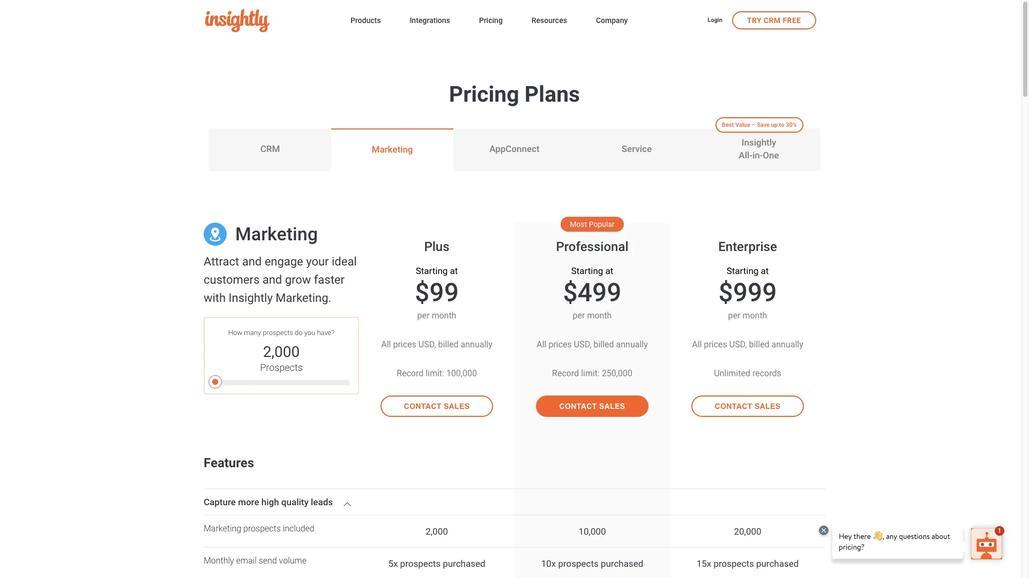 Task type: locate. For each thing, give the bounding box(es) containing it.
2 $ from the left
[[563, 278, 578, 308]]

limit: left 100,000
[[426, 369, 444, 379]]

appconnect
[[489, 144, 540, 154]]

1 horizontal spatial billed
[[594, 340, 614, 350]]

0 vertical spatial 2,000
[[263, 344, 300, 361]]

per for 999
[[728, 311, 740, 321]]

1 horizontal spatial per
[[573, 311, 585, 321]]

month inside starting at $ 499 per month
[[587, 311, 612, 321]]

sales
[[444, 402, 470, 411], [599, 402, 625, 411], [755, 402, 781, 411]]

login link
[[708, 16, 722, 25]]

$ down the enterprise
[[718, 278, 733, 308]]

1 horizontal spatial purchased
[[601, 559, 643, 569]]

usd, up unlimited
[[729, 340, 747, 350]]

2 horizontal spatial billed
[[749, 340, 769, 350]]

3 starting from the left
[[727, 266, 759, 277]]

at inside starting at $ 99 per month
[[450, 266, 458, 277]]

3 contact from the left
[[715, 402, 752, 411]]

contact sales link
[[372, 396, 502, 444], [527, 396, 657, 444], [683, 396, 812, 444]]

1 per from the left
[[417, 311, 430, 321]]

all prices usd, billed annually up unlimited records
[[692, 340, 803, 350]]

3 contact sales link from the left
[[683, 396, 812, 444]]

contact sales down record limit: 250,000
[[559, 402, 625, 411]]

contact down record limit: 100,000
[[404, 402, 441, 411]]

3 usd, from the left
[[729, 340, 747, 350]]

billed for 999
[[749, 340, 769, 350]]

0 horizontal spatial per
[[417, 311, 430, 321]]

purchased for 15x prospects purchased
[[756, 559, 799, 569]]

2 purchased from the left
[[601, 559, 643, 569]]

starting down the enterprise
[[727, 266, 759, 277]]

contact sales
[[404, 402, 470, 411], [559, 402, 625, 411], [715, 402, 781, 411]]

chevron up image
[[341, 498, 354, 511]]

250,000
[[602, 369, 632, 379]]

included
[[283, 524, 314, 534]]

high
[[261, 497, 279, 508]]

2 usd, from the left
[[574, 340, 591, 350]]

2 horizontal spatial starting
[[727, 266, 759, 277]]

1 horizontal spatial limit:
[[581, 369, 600, 379]]

0 horizontal spatial $
[[415, 278, 429, 308]]

all for 999
[[692, 340, 702, 350]]

2 horizontal spatial purchased
[[756, 559, 799, 569]]

1 $ from the left
[[415, 278, 429, 308]]

1 horizontal spatial contact sales button
[[536, 396, 648, 418]]

2 annually from the left
[[616, 340, 648, 350]]

at up 999
[[761, 266, 769, 277]]

your
[[306, 255, 329, 269]]

prices for 999
[[704, 340, 727, 350]]

2 horizontal spatial contact sales link
[[683, 396, 812, 444]]

sales for 99
[[444, 402, 470, 411]]

1 all from the left
[[381, 340, 391, 350]]

0 horizontal spatial at
[[450, 266, 458, 277]]

1 at from the left
[[450, 266, 458, 277]]

month inside starting at $ 99 per month
[[432, 311, 456, 321]]

insightly up in-
[[742, 137, 776, 148]]

1 horizontal spatial usd,
[[574, 340, 591, 350]]

sales down 100,000
[[444, 402, 470, 411]]

prospects for 5x prospects purchased
[[400, 559, 441, 569]]

1 vertical spatial crm
[[260, 144, 280, 154]]

2 limit: from the left
[[581, 369, 600, 379]]

2,000
[[263, 344, 300, 361], [426, 527, 448, 537]]

1 vertical spatial 2,000
[[426, 527, 448, 537]]

3 purchased from the left
[[756, 559, 799, 569]]

0 vertical spatial marketing
[[372, 144, 413, 155]]

marketing
[[372, 144, 413, 155], [235, 223, 318, 245], [204, 524, 241, 534]]

prospects
[[263, 329, 293, 337], [243, 524, 281, 534], [400, 559, 441, 569], [558, 559, 599, 569], [714, 559, 754, 569]]

2 horizontal spatial contact sales button
[[691, 396, 804, 418]]

marketing inside products and bundles tab list
[[372, 144, 413, 155]]

3 month from the left
[[743, 311, 767, 321]]

contact sales button down record limit: 100,000
[[381, 396, 493, 418]]

2 record from the left
[[552, 369, 579, 379]]

billed up records
[[749, 340, 769, 350]]

billed up record limit: 100,000
[[438, 340, 459, 350]]

1 contact sales link from the left
[[372, 396, 502, 444]]

at for 999
[[761, 266, 769, 277]]

3 annually from the left
[[772, 340, 803, 350]]

contact down record limit: 250,000
[[559, 402, 597, 411]]

2 prices from the left
[[548, 340, 572, 350]]

how many prospects do you have?
[[228, 329, 335, 337]]

per inside starting at $ 999 per month
[[728, 311, 740, 321]]

1 starting from the left
[[416, 266, 448, 277]]

0 vertical spatial crm
[[764, 16, 781, 24]]

record left the 250,000
[[552, 369, 579, 379]]

annually up the 250,000
[[616, 340, 648, 350]]

2 horizontal spatial at
[[761, 266, 769, 277]]

2 at from the left
[[605, 266, 613, 277]]

0 horizontal spatial contact
[[404, 402, 441, 411]]

at inside starting at $ 999 per month
[[761, 266, 769, 277]]

$ for 999
[[718, 278, 733, 308]]

999
[[733, 278, 777, 308]]

1 horizontal spatial crm
[[764, 16, 781, 24]]

0 horizontal spatial contact sales
[[404, 402, 470, 411]]

insightly down customers
[[229, 292, 273, 305]]

month down 999
[[743, 311, 767, 321]]

capture more high quality leads
[[204, 497, 333, 508]]

purchased for 5x prospects purchased
[[443, 559, 485, 569]]

99
[[429, 278, 459, 308]]

annually for 999
[[772, 340, 803, 350]]

0 horizontal spatial all
[[381, 340, 391, 350]]

per down 999
[[728, 311, 740, 321]]

2 horizontal spatial prices
[[704, 340, 727, 350]]

1 contact sales from the left
[[404, 402, 470, 411]]

send
[[259, 556, 277, 566]]

purchased
[[443, 559, 485, 569], [601, 559, 643, 569], [756, 559, 799, 569]]

0 horizontal spatial record
[[397, 369, 423, 379]]

billed
[[438, 340, 459, 350], [594, 340, 614, 350], [749, 340, 769, 350]]

1 record from the left
[[397, 369, 423, 379]]

and up customers
[[242, 255, 262, 269]]

1 horizontal spatial 2,000
[[426, 527, 448, 537]]

usd, up record limit: 250,000
[[574, 340, 591, 350]]

1 contact sales button from the left
[[381, 396, 493, 418]]

pricing link
[[479, 14, 503, 29]]

3 contact sales from the left
[[715, 402, 781, 411]]

$ inside starting at $ 999 per month
[[718, 278, 733, 308]]

per down the 499
[[573, 311, 585, 321]]

1 horizontal spatial insightly
[[742, 137, 776, 148]]

usd, up record limit: 100,000
[[418, 340, 436, 350]]

email
[[236, 556, 257, 566]]

record
[[397, 369, 423, 379], [552, 369, 579, 379]]

prospects right the 10x on the right bottom of the page
[[558, 559, 599, 569]]

1 horizontal spatial sales
[[599, 402, 625, 411]]

marketing for marketing link
[[372, 144, 413, 155]]

1 horizontal spatial contact sales
[[559, 402, 625, 411]]

0 horizontal spatial crm
[[260, 144, 280, 154]]

usd, for 499
[[574, 340, 591, 350]]

$ inside starting at $ 499 per month
[[563, 278, 578, 308]]

1 annually from the left
[[461, 340, 492, 350]]

contact for 99
[[404, 402, 441, 411]]

1 horizontal spatial prices
[[548, 340, 572, 350]]

features
[[204, 456, 254, 471]]

3 all from the left
[[692, 340, 702, 350]]

0 horizontal spatial prices
[[393, 340, 416, 350]]

1 horizontal spatial all prices usd, billed annually
[[537, 340, 648, 350]]

ideal
[[332, 255, 357, 269]]

0 horizontal spatial billed
[[438, 340, 459, 350]]

contact
[[404, 402, 441, 411], [559, 402, 597, 411], [715, 402, 752, 411]]

insightly inside insightly all-in-one
[[742, 137, 776, 148]]

0 horizontal spatial 2,000
[[263, 344, 300, 361]]

prospects down capture more high quality leads
[[243, 524, 281, 534]]

crm
[[764, 16, 781, 24], [260, 144, 280, 154]]

1 vertical spatial pricing
[[449, 81, 519, 107]]

1 horizontal spatial starting
[[571, 266, 603, 277]]

prices up record limit: 250,000
[[548, 340, 572, 350]]

contact sales link down record limit: 100,000
[[372, 396, 502, 444]]

at inside starting at $ 499 per month
[[605, 266, 613, 277]]

billed up record limit: 250,000
[[594, 340, 614, 350]]

all prices usd, billed annually
[[381, 340, 492, 350], [537, 340, 648, 350], [692, 340, 803, 350]]

1 horizontal spatial record
[[552, 369, 579, 379]]

0 horizontal spatial contact sales button
[[381, 396, 493, 418]]

1 horizontal spatial all
[[537, 340, 546, 350]]

try crm free button
[[732, 11, 816, 29]]

record limit: 100,000
[[397, 369, 477, 379]]

contact sales down unlimited records
[[715, 402, 781, 411]]

usd,
[[418, 340, 436, 350], [574, 340, 591, 350], [729, 340, 747, 350]]

3 prices from the left
[[704, 340, 727, 350]]

2 horizontal spatial all prices usd, billed annually
[[692, 340, 803, 350]]

2 month from the left
[[587, 311, 612, 321]]

annually up 100,000
[[461, 340, 492, 350]]

prospects left do
[[263, 329, 293, 337]]

1 usd, from the left
[[418, 340, 436, 350]]

per down 99
[[417, 311, 430, 321]]

1 month from the left
[[432, 311, 456, 321]]

0 horizontal spatial annually
[[461, 340, 492, 350]]

resources link
[[532, 14, 567, 29]]

1 all prices usd, billed annually from the left
[[381, 340, 492, 350]]

2 horizontal spatial contact sales
[[715, 402, 781, 411]]

all prices usd, billed annually up record limit: 250,000
[[537, 340, 648, 350]]

insightly inside attract and engage your ideal customers and grow faster with insightly marketing.
[[229, 292, 273, 305]]

prices up unlimited
[[704, 340, 727, 350]]

all
[[381, 340, 391, 350], [537, 340, 546, 350], [692, 340, 702, 350]]

1 billed from the left
[[438, 340, 459, 350]]

crm link
[[209, 129, 331, 172]]

2 horizontal spatial all
[[692, 340, 702, 350]]

annually
[[461, 340, 492, 350], [616, 340, 648, 350], [772, 340, 803, 350]]

20,000
[[734, 527, 761, 537]]

contact for 999
[[715, 402, 752, 411]]

per for 499
[[573, 311, 585, 321]]

starting
[[416, 266, 448, 277], [571, 266, 603, 277], [727, 266, 759, 277]]

starting inside starting at $ 499 per month
[[571, 266, 603, 277]]

login
[[708, 17, 722, 23]]

billed for 99
[[438, 340, 459, 350]]

all prices usd, billed annually up record limit: 100,000
[[381, 340, 492, 350]]

2 contact from the left
[[559, 402, 597, 411]]

per inside starting at $ 99 per month
[[417, 311, 430, 321]]

1 purchased from the left
[[443, 559, 485, 569]]

$ down professional
[[563, 278, 578, 308]]

1 horizontal spatial at
[[605, 266, 613, 277]]

1 horizontal spatial and
[[262, 273, 282, 287]]

2,000 inside 2,000 prospects
[[263, 344, 300, 361]]

3 all prices usd, billed annually from the left
[[692, 340, 803, 350]]

2,000 up 5x prospects purchased
[[426, 527, 448, 537]]

starting at $ 99 per month
[[415, 266, 459, 321]]

3 $ from the left
[[718, 278, 733, 308]]

limit: left the 250,000
[[581, 369, 600, 379]]

insightly logo image
[[205, 9, 269, 32]]

service
[[622, 144, 652, 154]]

integrations link
[[410, 14, 450, 29]]

month for 499
[[587, 311, 612, 321]]

usd, for 99
[[418, 340, 436, 350]]

starting inside starting at $ 99 per month
[[416, 266, 448, 277]]

record left 100,000
[[397, 369, 423, 379]]

contact sales link down record limit: 250,000
[[527, 396, 657, 444]]

10x prospects purchased
[[541, 559, 643, 569]]

2 all from the left
[[537, 340, 546, 350]]

5x prospects purchased
[[388, 559, 485, 569]]

2 horizontal spatial contact
[[715, 402, 752, 411]]

10,000
[[579, 527, 606, 537]]

sales down records
[[755, 402, 781, 411]]

2 horizontal spatial annually
[[772, 340, 803, 350]]

month for 999
[[743, 311, 767, 321]]

0 horizontal spatial usd,
[[418, 340, 436, 350]]

annually up records
[[772, 340, 803, 350]]

2 horizontal spatial sales
[[755, 402, 781, 411]]

0 horizontal spatial all prices usd, billed annually
[[381, 340, 492, 350]]

$
[[415, 278, 429, 308], [563, 278, 578, 308], [718, 278, 733, 308]]

month for 99
[[432, 311, 456, 321]]

prospects for marketing prospects included
[[243, 524, 281, 534]]

month down 99
[[432, 311, 456, 321]]

contact down unlimited
[[715, 402, 752, 411]]

1 horizontal spatial month
[[587, 311, 612, 321]]

2 starting from the left
[[571, 266, 603, 277]]

prices up record limit: 100,000
[[393, 340, 416, 350]]

0 horizontal spatial insightly
[[229, 292, 273, 305]]

3 per from the left
[[728, 311, 740, 321]]

2 per from the left
[[573, 311, 585, 321]]

1 vertical spatial insightly
[[229, 292, 273, 305]]

starting inside starting at $ 999 per month
[[727, 266, 759, 277]]

2 all prices usd, billed annually from the left
[[537, 340, 648, 350]]

2 horizontal spatial $
[[718, 278, 733, 308]]

pricing
[[479, 16, 503, 25], [449, 81, 519, 107]]

2 horizontal spatial month
[[743, 311, 767, 321]]

3 at from the left
[[761, 266, 769, 277]]

2 horizontal spatial per
[[728, 311, 740, 321]]

1 contact from the left
[[404, 402, 441, 411]]

month
[[432, 311, 456, 321], [587, 311, 612, 321], [743, 311, 767, 321]]

$ inside starting at $ 99 per month
[[415, 278, 429, 308]]

$ down plus
[[415, 278, 429, 308]]

3 sales from the left
[[755, 402, 781, 411]]

0 horizontal spatial contact sales link
[[372, 396, 502, 444]]

3 billed from the left
[[749, 340, 769, 350]]

30%
[[786, 121, 797, 128]]

sales down the 250,000
[[599, 402, 625, 411]]

at up 99
[[450, 266, 458, 277]]

2 horizontal spatial usd,
[[729, 340, 747, 350]]

2,000 for 2,000 prospects
[[263, 344, 300, 361]]

marketing for marketing prospects included
[[204, 524, 241, 534]]

0 vertical spatial pricing
[[479, 16, 503, 25]]

purchased for 10x prospects purchased
[[601, 559, 643, 569]]

2 vertical spatial marketing
[[204, 524, 241, 534]]

0 horizontal spatial purchased
[[443, 559, 485, 569]]

annually for 99
[[461, 340, 492, 350]]

0 horizontal spatial sales
[[444, 402, 470, 411]]

starting down plus
[[416, 266, 448, 277]]

at up the 499
[[605, 266, 613, 277]]

per
[[417, 311, 430, 321], [573, 311, 585, 321], [728, 311, 740, 321]]

0 horizontal spatial starting
[[416, 266, 448, 277]]

prospects right 5x
[[400, 559, 441, 569]]

0 horizontal spatial limit:
[[426, 369, 444, 379]]

2,000 prospects
[[260, 344, 303, 374]]

contact sales down record limit: 100,000
[[404, 402, 470, 411]]

1 horizontal spatial annually
[[616, 340, 648, 350]]

1 horizontal spatial contact sales link
[[527, 396, 657, 444]]

contact sales button
[[381, 396, 493, 418], [536, 396, 648, 418], [691, 396, 804, 418]]

1 prices from the left
[[393, 340, 416, 350]]

month inside starting at $ 999 per month
[[743, 311, 767, 321]]

starting for 499
[[571, 266, 603, 277]]

try crm free
[[747, 16, 801, 24]]

starting down professional
[[571, 266, 603, 277]]

sales for 999
[[755, 402, 781, 411]]

prospects right the 15x
[[714, 559, 754, 569]]

1 horizontal spatial $
[[563, 278, 578, 308]]

1 vertical spatial and
[[262, 273, 282, 287]]

1 sales from the left
[[444, 402, 470, 411]]

per inside starting at $ 499 per month
[[573, 311, 585, 321]]

prices for 99
[[393, 340, 416, 350]]

plans
[[525, 81, 580, 107]]

at
[[450, 266, 458, 277], [605, 266, 613, 277], [761, 266, 769, 277]]

0 vertical spatial insightly
[[742, 137, 776, 148]]

and
[[242, 255, 262, 269], [262, 273, 282, 287]]

pricing for pricing plans
[[449, 81, 519, 107]]

1 limit: from the left
[[426, 369, 444, 379]]

1 horizontal spatial contact
[[559, 402, 597, 411]]

2 billed from the left
[[594, 340, 614, 350]]

contact sales button down unlimited records
[[691, 396, 804, 418]]

contact sales link down unlimited records
[[683, 396, 812, 444]]

contact sales button down record limit: 250,000
[[536, 396, 648, 418]]

and down engage at left
[[262, 273, 282, 287]]

3 contact sales button from the left
[[691, 396, 804, 418]]

popular
[[589, 220, 615, 229]]

2,000 up prospects
[[263, 344, 300, 361]]

15x prospects purchased
[[697, 559, 799, 569]]

0 vertical spatial and
[[242, 255, 262, 269]]

month down the 499
[[587, 311, 612, 321]]

0 horizontal spatial month
[[432, 311, 456, 321]]

unlimited
[[714, 369, 750, 379]]

starting for 99
[[416, 266, 448, 277]]



Task type: describe. For each thing, give the bounding box(es) containing it.
insightly logo link
[[205, 9, 333, 32]]

prospects for 15x prospects purchased
[[714, 559, 754, 569]]

starting at $ 999 per month
[[718, 266, 777, 321]]

company link
[[596, 14, 628, 29]]

all-
[[739, 150, 752, 161]]

leads
[[311, 497, 333, 508]]

prospects
[[260, 362, 303, 374]]

prices for 499
[[548, 340, 572, 350]]

0 horizontal spatial and
[[242, 255, 262, 269]]

at for 499
[[605, 266, 613, 277]]

try
[[747, 16, 762, 24]]

contact sales button for 999
[[691, 396, 804, 418]]

most popular
[[570, 220, 615, 229]]

all for 499
[[537, 340, 546, 350]]

you
[[304, 329, 315, 337]]

1 vertical spatial marketing
[[235, 223, 318, 245]]

how
[[228, 329, 242, 337]]

enterprise
[[718, 240, 777, 255]]

contact sales link for 999
[[683, 396, 812, 444]]

starting for 999
[[727, 266, 759, 277]]

record for 499
[[552, 369, 579, 379]]

capture
[[204, 497, 236, 508]]

marketing.
[[276, 292, 331, 305]]

attract
[[204, 255, 239, 269]]

limit: for 99
[[426, 369, 444, 379]]

more
[[238, 497, 259, 508]]

records
[[752, 369, 781, 379]]

marketing icon image
[[204, 223, 227, 246]]

in-
[[752, 150, 763, 161]]

$ for 499
[[563, 278, 578, 308]]

15x
[[697, 559, 711, 569]]

monthly
[[204, 556, 234, 566]]

many
[[244, 329, 261, 337]]

per for 99
[[417, 311, 430, 321]]

all for 99
[[381, 340, 391, 350]]

best
[[722, 121, 734, 128]]

billed for 499
[[594, 340, 614, 350]]

prospects for 10x prospects purchased
[[558, 559, 599, 569]]

all prices usd, billed annually for 999
[[692, 340, 803, 350]]

record for 99
[[397, 369, 423, 379]]

have?
[[317, 329, 335, 337]]

at for 99
[[450, 266, 458, 277]]

volume
[[279, 556, 307, 566]]

5x
[[388, 559, 398, 569]]

all prices usd, billed annually for 499
[[537, 340, 648, 350]]

limit: for 499
[[581, 369, 600, 379]]

100,000
[[446, 369, 477, 379]]

products link
[[350, 14, 381, 29]]

company
[[596, 16, 628, 25]]

unlimited records
[[714, 369, 781, 379]]

starting at $ 499 per month
[[563, 266, 621, 321]]

free
[[783, 16, 801, 24]]

best value – save up to 30%
[[722, 121, 797, 128]]

marketing link
[[331, 129, 453, 172]]

499
[[578, 278, 621, 308]]

contact sales button for 99
[[381, 396, 493, 418]]

grow
[[285, 273, 311, 287]]

professional
[[556, 240, 628, 255]]

engage
[[265, 255, 303, 269]]

contact sales for 99
[[404, 402, 470, 411]]

usd, for 999
[[729, 340, 747, 350]]

integrations
[[410, 16, 450, 25]]

one
[[763, 150, 779, 161]]

pricing plans
[[449, 81, 580, 107]]

record limit: 250,000
[[552, 369, 632, 379]]

quality
[[281, 497, 309, 508]]

monthly email send volume
[[204, 556, 307, 566]]

2 contact sales button from the left
[[536, 396, 648, 418]]

appconnect link
[[453, 129, 576, 172]]

customers
[[204, 273, 260, 287]]

faster
[[314, 273, 345, 287]]

2 sales from the left
[[599, 402, 625, 411]]

contact sales for 999
[[715, 402, 781, 411]]

2,000 for 2,000
[[426, 527, 448, 537]]

crm inside button
[[764, 16, 781, 24]]

try crm free link
[[732, 11, 816, 29]]

attract and engage your ideal customers and grow faster with insightly marketing.
[[204, 255, 357, 305]]

contact sales link for 99
[[372, 396, 502, 444]]

to
[[779, 121, 784, 128]]

crm inside products and bundles tab list
[[260, 144, 280, 154]]

insightly all-in-one
[[739, 137, 779, 161]]

10x
[[541, 559, 556, 569]]

pricing for pricing
[[479, 16, 503, 25]]

annually for 499
[[616, 340, 648, 350]]

resources
[[532, 16, 567, 25]]

–
[[752, 121, 755, 128]]

2 contact sales link from the left
[[527, 396, 657, 444]]

save
[[757, 121, 770, 128]]

most
[[570, 220, 587, 229]]

2 contact sales from the left
[[559, 402, 625, 411]]

products and bundles tab list
[[209, 117, 820, 172]]

all prices usd, billed annually for 99
[[381, 340, 492, 350]]

products
[[350, 16, 381, 25]]

$ for 99
[[415, 278, 429, 308]]

with
[[204, 292, 226, 305]]

service link
[[576, 129, 698, 172]]

plus
[[424, 240, 449, 255]]

value
[[735, 121, 750, 128]]

do
[[295, 329, 303, 337]]

up
[[771, 121, 778, 128]]

marketing prospects included
[[204, 524, 314, 534]]



Task type: vqa. For each thing, say whether or not it's contained in the screenshot.
WORKFLOW
no



